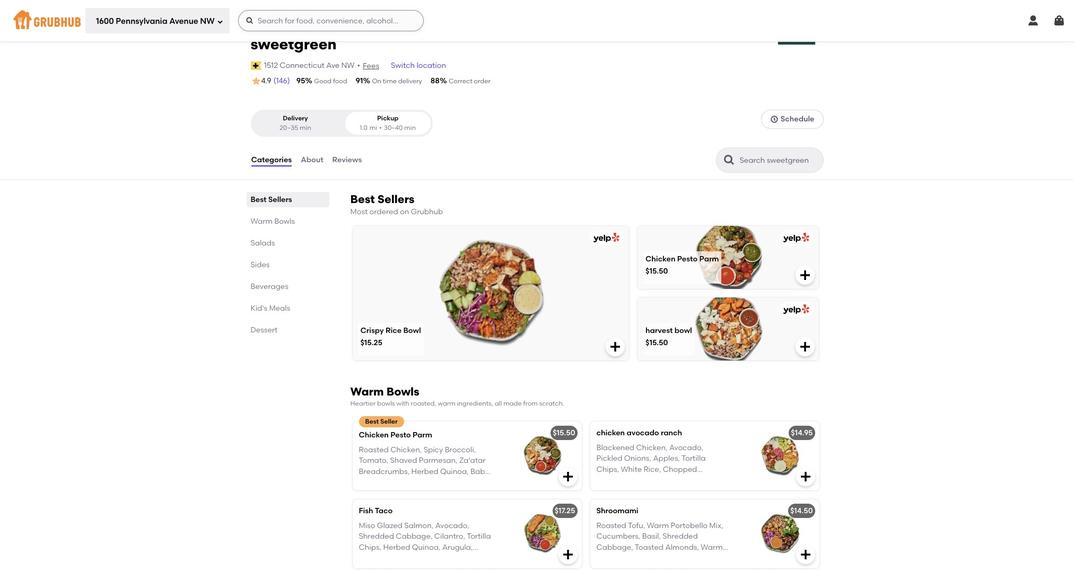 Task type: locate. For each thing, give the bounding box(es) containing it.
kid's meals tab
[[251, 303, 325, 314]]

herbed inside miso glazed salmon, avocado, shredded cabbage, cilantro, tortilla chips, herbed quinoa, arugula, sweetgreen hot sauce, lime cilantro jalapeño vinaigrette
[[383, 543, 410, 552]]

chicken avocado ranch
[[597, 429, 682, 438]]

1 horizontal spatial vinaigrette
[[426, 565, 466, 572]]

chicken pesto parm image
[[502, 422, 582, 491]]

bowls inside tab
[[274, 217, 295, 226]]

1 horizontal spatial hot
[[437, 478, 450, 487]]

1 vertical spatial rice,
[[614, 554, 632, 563]]

1 vertical spatial roasted
[[597, 522, 627, 531]]

chicken, for shaved
[[391, 446, 422, 455]]

0 vertical spatial miso
[[359, 522, 375, 531]]

on time delivery
[[372, 77, 422, 85]]

sweetgreen up the cilantro
[[359, 554, 402, 563]]

0 horizontal spatial chips,
[[359, 543, 382, 552]]

shredded
[[359, 532, 394, 541], [663, 532, 698, 541], [634, 554, 669, 563]]

dessert
[[251, 326, 278, 335]]

tortilla
[[682, 454, 706, 463], [467, 532, 491, 541]]

option group
[[251, 110, 433, 137]]

taco
[[375, 507, 393, 516]]

correct order
[[449, 77, 491, 85]]

nw
[[200, 16, 215, 26], [341, 61, 355, 70]]

chicken pesto parm $15.50
[[646, 255, 719, 276]]

cucumbers,
[[597, 532, 641, 541]]

1 vertical spatial miso
[[690, 554, 706, 563]]

blackened
[[597, 444, 635, 453]]

chicken,
[[636, 444, 668, 453], [391, 446, 422, 455]]

$17.25
[[555, 507, 576, 516]]

pickup
[[377, 115, 399, 122]]

vinaigrette down "lime"
[[426, 565, 466, 572]]

rice, up green
[[644, 465, 661, 474]]

bowls
[[274, 217, 295, 226], [387, 385, 420, 399]]

quinoa, down the salmon,
[[412, 543, 441, 552]]

1 horizontal spatial nw
[[341, 61, 355, 70]]

0 horizontal spatial parm
[[413, 431, 432, 440]]

chips, inside blackened chicken, avocado, pickled onions, apples, tortilla chips, white rice, chopped romaine, green goddess ranch
[[597, 465, 619, 474]]

1 horizontal spatial pesto
[[391, 431, 411, 440]]

1 vertical spatial hot
[[404, 554, 417, 563]]

sides
[[251, 261, 270, 270]]

0 vertical spatial sweetgreen
[[392, 478, 435, 487]]

dressing
[[654, 565, 685, 572]]

0 horizontal spatial sauce,
[[419, 554, 443, 563]]

quinoa, inside roasted chicken, spicy broccoli, tomato, shaved parmesan, za'atar breadcrumbs, herbed quinoa, baby spinach, sweetgreen hot sauce, pesto vinaigrette
[[440, 467, 469, 476]]

nw right ave
[[341, 61, 355, 70]]

rice, inside blackened chicken, avocado, pickled onions, apples, tortilla chips, white rice, chopped romaine, green goddess ranch
[[644, 465, 661, 474]]

dessert tab
[[251, 325, 325, 336]]

0 horizontal spatial cabbage,
[[396, 532, 433, 541]]

1 vertical spatial vinaigrette
[[426, 565, 466, 572]]

sauce, inside miso glazed salmon, avocado, shredded cabbage, cilantro, tortilla chips, herbed quinoa, arugula, sweetgreen hot sauce, lime cilantro jalapeño vinaigrette
[[419, 554, 443, 563]]

1 horizontal spatial chicken,
[[636, 444, 668, 453]]

1 horizontal spatial rice,
[[644, 465, 661, 474]]

miso down fish
[[359, 522, 375, 531]]

fish taco image
[[502, 500, 582, 569]]

herbed for cabbage,
[[383, 543, 410, 552]]

vinaigrette
[[381, 489, 421, 498], [426, 565, 466, 572]]

1600 pennsylvania avenue nw
[[96, 16, 215, 26]]

all
[[495, 400, 502, 408]]

warm up basil, at the right
[[647, 522, 669, 531]]

0 horizontal spatial bowls
[[274, 217, 295, 226]]

1 vertical spatial parm
[[413, 431, 432, 440]]

88
[[431, 76, 440, 85]]

0 horizontal spatial miso
[[359, 522, 375, 531]]

1 vertical spatial pesto
[[391, 431, 411, 440]]

warm bowls heartier bowls with roasted, warm ingredients, all made from scratch.
[[351, 385, 564, 408]]

1 horizontal spatial miso
[[690, 554, 706, 563]]

quinoa, for cilantro,
[[412, 543, 441, 552]]

hot down parmesan,
[[437, 478, 450, 487]]

schedule
[[781, 115, 815, 124]]

1 vertical spatial bowls
[[387, 385, 420, 399]]

1 horizontal spatial avocado,
[[670, 444, 704, 453]]

4.9
[[261, 76, 271, 85]]

roasted inside roasted tofu, warm portobello mix, cucumbers, basil, shredded cabbage, toasted almonds, warm wild rice, shredded kale, miso sesame ginger dressing
[[597, 522, 627, 531]]

sellers up the warm bowls
[[268, 195, 292, 204]]

1 vertical spatial nw
[[341, 61, 355, 70]]

cabbage, inside roasted tofu, warm portobello mix, cucumbers, basil, shredded cabbage, toasted almonds, warm wild rice, shredded kale, miso sesame ginger dressing
[[597, 543, 633, 552]]

hot inside roasted chicken, spicy broccoli, tomato, shaved parmesan, za'atar breadcrumbs, herbed quinoa, baby spinach, sweetgreen hot sauce, pesto vinaigrette
[[437, 478, 450, 487]]

min down delivery
[[300, 124, 311, 131]]

• left fees
[[357, 61, 360, 70]]

good food
[[314, 77, 347, 85]]

1 vertical spatial chicken
[[359, 431, 389, 440]]

herbed down parmesan,
[[412, 467, 439, 476]]

shroomami
[[597, 507, 639, 516]]

min inside the delivery 20–35 min
[[300, 124, 311, 131]]

bowls up salads tab
[[274, 217, 295, 226]]

1 min from the left
[[300, 124, 311, 131]]

pesto inside chicken pesto parm $15.50
[[678, 255, 698, 264]]

1 vertical spatial tortilla
[[467, 532, 491, 541]]

green
[[633, 476, 655, 485]]

cabbage, down "cucumbers,"
[[597, 543, 633, 552]]

subscription pass image
[[251, 61, 261, 70]]

cabbage,
[[396, 532, 433, 541], [597, 543, 633, 552]]

0 vertical spatial avocado,
[[670, 444, 704, 453]]

• right mi
[[380, 124, 382, 131]]

0 horizontal spatial hot
[[404, 554, 417, 563]]

chicken
[[597, 429, 625, 438]]

2 horizontal spatial pesto
[[678, 255, 698, 264]]

rice, inside roasted tofu, warm portobello mix, cucumbers, basil, shredded cabbage, toasted almonds, warm wild rice, shredded kale, miso sesame ginger dressing
[[614, 554, 632, 563]]

svg image
[[1027, 14, 1040, 27], [1053, 14, 1066, 27], [562, 471, 574, 483], [799, 471, 812, 483], [799, 549, 812, 561]]

categories button
[[251, 141, 292, 179]]

warm up "salads"
[[251, 217, 273, 226]]

1 vertical spatial sweetgreen
[[359, 554, 402, 563]]

sweetgreen down the shaved
[[392, 478, 435, 487]]

best up the most
[[351, 193, 375, 206]]

$15.50
[[646, 267, 668, 276], [646, 339, 668, 348], [553, 429, 576, 438]]

roasted,
[[411, 400, 436, 408]]

1 horizontal spatial cabbage,
[[597, 543, 633, 552]]

0 vertical spatial rice,
[[644, 465, 661, 474]]

nw inside the main navigation navigation
[[200, 16, 215, 26]]

vinaigrette inside miso glazed salmon, avocado, shredded cabbage, cilantro, tortilla chips, herbed quinoa, arugula, sweetgreen hot sauce, lime cilantro jalapeño vinaigrette
[[426, 565, 466, 572]]

1 vertical spatial $15.50
[[646, 339, 668, 348]]

sauce,
[[452, 478, 476, 487], [419, 554, 443, 563]]

bowl
[[404, 326, 421, 335]]

1 horizontal spatial parm
[[700, 255, 719, 264]]

roasted for roasted tofu, warm portobello mix, cucumbers, basil, shredded cabbage, toasted almonds, warm wild rice, shredded kale, miso sesame ginger dressing
[[597, 522, 627, 531]]

0 vertical spatial roasted
[[359, 446, 389, 455]]

miso inside roasted tofu, warm portobello mix, cucumbers, basil, shredded cabbage, toasted almonds, warm wild rice, shredded kale, miso sesame ginger dressing
[[690, 554, 706, 563]]

from
[[524, 400, 538, 408]]

sellers
[[378, 193, 415, 206], [268, 195, 292, 204]]

miso inside miso glazed salmon, avocado, shredded cabbage, cilantro, tortilla chips, herbed quinoa, arugula, sweetgreen hot sauce, lime cilantro jalapeño vinaigrette
[[359, 522, 375, 531]]

0 horizontal spatial tortilla
[[467, 532, 491, 541]]

rice,
[[644, 465, 661, 474], [614, 554, 632, 563]]

chicken avocado ranch image
[[740, 422, 820, 491]]

1 horizontal spatial chicken
[[646, 255, 676, 264]]

on
[[372, 77, 381, 85]]

0 horizontal spatial min
[[300, 124, 311, 131]]

0 horizontal spatial pesto
[[359, 489, 379, 498]]

warm
[[251, 217, 273, 226], [351, 385, 384, 399], [647, 522, 669, 531], [701, 543, 723, 552]]

1 horizontal spatial •
[[380, 124, 382, 131]]

1 horizontal spatial roasted
[[597, 522, 627, 531]]

kid's
[[251, 304, 268, 313]]

1 vertical spatial •
[[380, 124, 382, 131]]

tortilla up the chopped
[[682, 454, 706, 463]]

1 horizontal spatial sauce,
[[452, 478, 476, 487]]

best left seller
[[365, 418, 379, 425]]

1512
[[264, 61, 278, 70]]

• fees
[[357, 61, 379, 70]]

best inside tab
[[251, 195, 267, 204]]

pesto for chicken pesto parm
[[391, 431, 411, 440]]

1 vertical spatial chips,
[[359, 543, 382, 552]]

0 horizontal spatial sellers
[[268, 195, 292, 204]]

quinoa, down parmesan,
[[440, 467, 469, 476]]

nw for 1600 pennsylvania avenue nw
[[200, 16, 215, 26]]

best for best sellers most ordered on grubhub
[[351, 193, 375, 206]]

roasted
[[359, 446, 389, 455], [597, 522, 627, 531]]

0 horizontal spatial chicken,
[[391, 446, 422, 455]]

chips, up the cilantro
[[359, 543, 382, 552]]

za'atar
[[460, 457, 486, 466]]

0 vertical spatial vinaigrette
[[381, 489, 421, 498]]

made
[[504, 400, 522, 408]]

0 vertical spatial sauce,
[[452, 478, 476, 487]]

cabbage, down the salmon,
[[396, 532, 433, 541]]

vinaigrette up taco
[[381, 489, 421, 498]]

0 vertical spatial herbed
[[412, 467, 439, 476]]

1512 connecticut ave nw button
[[264, 60, 355, 72]]

2 min from the left
[[405, 124, 416, 131]]

shredded down glazed
[[359, 532, 394, 541]]

onions,
[[624, 454, 652, 463]]

yelp image for crispy rice bowl
[[592, 233, 620, 243]]

jalapeño
[[390, 565, 425, 572]]

min
[[300, 124, 311, 131], [405, 124, 416, 131]]

miso right kale,
[[690, 554, 706, 563]]

avocado, up cilantro,
[[436, 522, 470, 531]]

min right 30–40
[[405, 124, 416, 131]]

warm down mix,
[[701, 543, 723, 552]]

roasted inside roasted chicken, spicy broccoli, tomato, shaved parmesan, za'atar breadcrumbs, herbed quinoa, baby spinach, sweetgreen hot sauce, pesto vinaigrette
[[359, 446, 389, 455]]

svg image
[[246, 16, 254, 25], [217, 18, 223, 25], [770, 115, 779, 124], [799, 269, 812, 282], [609, 341, 622, 354], [799, 341, 812, 354], [562, 549, 574, 561]]

0 vertical spatial cabbage,
[[396, 532, 433, 541]]

1 vertical spatial quinoa,
[[412, 543, 441, 552]]

sellers inside best sellers most ordered on grubhub
[[378, 193, 415, 206]]

herbed down glazed
[[383, 543, 410, 552]]

warm bowls
[[251, 217, 295, 226]]

0 vertical spatial $15.50
[[646, 267, 668, 276]]

hot up jalapeño
[[404, 554, 417, 563]]

0 horizontal spatial •
[[357, 61, 360, 70]]

most
[[351, 208, 368, 217]]

arugula,
[[443, 543, 473, 552]]

hot inside miso glazed salmon, avocado, shredded cabbage, cilantro, tortilla chips, herbed quinoa, arugula, sweetgreen hot sauce, lime cilantro jalapeño vinaigrette
[[404, 554, 417, 563]]

chicken, inside blackened chicken, avocado, pickled onions, apples, tortilla chips, white rice, chopped romaine, green goddess ranch
[[636, 444, 668, 453]]

bowls inside warm bowls heartier bowls with roasted, warm ingredients, all made from scratch.
[[387, 385, 420, 399]]

0 vertical spatial hot
[[437, 478, 450, 487]]

1 vertical spatial avocado,
[[436, 522, 470, 531]]

vinaigrette inside roasted chicken, spicy broccoli, tomato, shaved parmesan, za'atar breadcrumbs, herbed quinoa, baby spinach, sweetgreen hot sauce, pesto vinaigrette
[[381, 489, 421, 498]]

ginger
[[627, 565, 652, 572]]

categories
[[251, 155, 292, 164]]

bowls up with
[[387, 385, 420, 399]]

breadcrumbs,
[[359, 467, 410, 476]]

nw inside button
[[341, 61, 355, 70]]

0 vertical spatial •
[[357, 61, 360, 70]]

1 horizontal spatial sellers
[[378, 193, 415, 206]]

tortilla up arugula,
[[467, 532, 491, 541]]

0 vertical spatial pesto
[[678, 255, 698, 264]]

sauce, left "lime"
[[419, 554, 443, 563]]

pesto inside roasted chicken, spicy broccoli, tomato, shaved parmesan, za'atar breadcrumbs, herbed quinoa, baby spinach, sweetgreen hot sauce, pesto vinaigrette
[[359, 489, 379, 498]]

Search sweetgreen search field
[[739, 156, 820, 166]]

•
[[357, 61, 360, 70], [380, 124, 382, 131]]

kale,
[[671, 554, 688, 563]]

0 vertical spatial chips,
[[597, 465, 619, 474]]

warm up heartier
[[351, 385, 384, 399]]

sauce, inside roasted chicken, spicy broccoli, tomato, shaved parmesan, za'atar breadcrumbs, herbed quinoa, baby spinach, sweetgreen hot sauce, pesto vinaigrette
[[452, 478, 476, 487]]

connecticut
[[280, 61, 325, 70]]

0 vertical spatial chicken
[[646, 255, 676, 264]]

baby
[[471, 467, 489, 476]]

0 horizontal spatial avocado,
[[436, 522, 470, 531]]

herbed inside roasted chicken, spicy broccoli, tomato, shaved parmesan, za'atar breadcrumbs, herbed quinoa, baby spinach, sweetgreen hot sauce, pesto vinaigrette
[[412, 467, 439, 476]]

yelp image
[[592, 233, 620, 243], [782, 233, 810, 243], [782, 305, 810, 315]]

roasted up "cucumbers,"
[[597, 522, 627, 531]]

0 vertical spatial nw
[[200, 16, 215, 26]]

salmon,
[[404, 522, 434, 531]]

1 vertical spatial cabbage,
[[597, 543, 633, 552]]

fish taco
[[359, 507, 393, 516]]

1 horizontal spatial bowls
[[387, 385, 420, 399]]

min inside the pickup 1.0 mi • 30–40 min
[[405, 124, 416, 131]]

avocado, inside blackened chicken, avocado, pickled onions, apples, tortilla chips, white rice, chopped romaine, green goddess ranch
[[670, 444, 704, 453]]

mi
[[370, 124, 377, 131]]

sweetgreen inside miso glazed salmon, avocado, shredded cabbage, cilantro, tortilla chips, herbed quinoa, arugula, sweetgreen hot sauce, lime cilantro jalapeño vinaigrette
[[359, 554, 402, 563]]

best up the warm bowls
[[251, 195, 267, 204]]

chicken, down avocado
[[636, 444, 668, 453]]

sellers inside tab
[[268, 195, 292, 204]]

0 vertical spatial tortilla
[[682, 454, 706, 463]]

sides tab
[[251, 260, 325, 271]]

yelp image for harvest bowl
[[782, 305, 810, 315]]

avocado, down ranch
[[670, 444, 704, 453]]

chicken, inside roasted chicken, spicy broccoli, tomato, shaved parmesan, za'atar breadcrumbs, herbed quinoa, baby spinach, sweetgreen hot sauce, pesto vinaigrette
[[391, 446, 422, 455]]

tofu,
[[628, 522, 645, 531]]

quinoa, inside miso glazed salmon, avocado, shredded cabbage, cilantro, tortilla chips, herbed quinoa, arugula, sweetgreen hot sauce, lime cilantro jalapeño vinaigrette
[[412, 543, 441, 552]]

1 horizontal spatial chips,
[[597, 465, 619, 474]]

1 horizontal spatial min
[[405, 124, 416, 131]]

shredded inside miso glazed salmon, avocado, shredded cabbage, cilantro, tortilla chips, herbed quinoa, arugula, sweetgreen hot sauce, lime cilantro jalapeño vinaigrette
[[359, 532, 394, 541]]

best inside best sellers most ordered on grubhub
[[351, 193, 375, 206]]

0 vertical spatial parm
[[700, 255, 719, 264]]

chicken inside chicken pesto parm $15.50
[[646, 255, 676, 264]]

2 vertical spatial pesto
[[359, 489, 379, 498]]

0 horizontal spatial roasted
[[359, 446, 389, 455]]

rice, up 'sesame'
[[614, 554, 632, 563]]

0 horizontal spatial nw
[[200, 16, 215, 26]]

sweetgreen inside roasted chicken, spicy broccoli, tomato, shaved parmesan, za'atar breadcrumbs, herbed quinoa, baby spinach, sweetgreen hot sauce, pesto vinaigrette
[[392, 478, 435, 487]]

warm bowls tab
[[251, 216, 325, 227]]

delivery
[[283, 115, 308, 122]]

chicken for chicken pesto parm
[[359, 431, 389, 440]]

1 horizontal spatial tortilla
[[682, 454, 706, 463]]

1 vertical spatial sauce,
[[419, 554, 443, 563]]

nw right the avenue
[[200, 16, 215, 26]]

chips, down pickled
[[597, 465, 619, 474]]

0 horizontal spatial herbed
[[383, 543, 410, 552]]

sauce, down baby
[[452, 478, 476, 487]]

warm inside tab
[[251, 217, 273, 226]]

ranch
[[691, 476, 714, 485]]

1 vertical spatial herbed
[[383, 543, 410, 552]]

chicken, up the shaved
[[391, 446, 422, 455]]

sellers up on
[[378, 193, 415, 206]]

roasted up tomato,
[[359, 446, 389, 455]]

rice
[[386, 326, 402, 335]]

parm inside chicken pesto parm $15.50
[[700, 255, 719, 264]]

roasted for roasted chicken, spicy broccoli, tomato, shaved parmesan, za'atar breadcrumbs, herbed quinoa, baby spinach, sweetgreen hot sauce, pesto vinaigrette
[[359, 446, 389, 455]]

0 horizontal spatial vinaigrette
[[381, 489, 421, 498]]

switch
[[391, 61, 415, 70]]

0 horizontal spatial chicken
[[359, 431, 389, 440]]

shredded down toasted
[[634, 554, 669, 563]]

0 vertical spatial bowls
[[274, 217, 295, 226]]

yelp image for chicken pesto parm
[[782, 233, 810, 243]]

1 horizontal spatial herbed
[[412, 467, 439, 476]]

0 vertical spatial quinoa,
[[440, 467, 469, 476]]

sellers for best sellers most ordered on grubhub
[[378, 193, 415, 206]]

romaine,
[[597, 476, 631, 485]]

0 horizontal spatial rice,
[[614, 554, 632, 563]]



Task type: describe. For each thing, give the bounding box(es) containing it.
scratch.
[[540, 400, 564, 408]]

parm for chicken pesto parm $15.50
[[700, 255, 719, 264]]

crispy
[[361, 326, 384, 335]]

salads
[[251, 239, 275, 248]]

cilantro
[[359, 565, 388, 572]]

best for best sellers
[[251, 195, 267, 204]]

chicken for chicken pesto parm $15.50
[[646, 255, 676, 264]]

food
[[333, 77, 347, 85]]

pesto for chicken pesto parm $15.50
[[678, 255, 698, 264]]

avocado, inside miso glazed salmon, avocado, shredded cabbage, cilantro, tortilla chips, herbed quinoa, arugula, sweetgreen hot sauce, lime cilantro jalapeño vinaigrette
[[436, 522, 470, 531]]

miso glazed salmon, avocado, shredded cabbage, cilantro, tortilla chips, herbed quinoa, arugula, sweetgreen hot sauce, lime cilantro jalapeño vinaigrette
[[359, 522, 491, 572]]

on
[[400, 208, 409, 217]]

best for best seller
[[365, 418, 379, 425]]

meals
[[269, 304, 290, 313]]

tomato,
[[359, 457, 389, 466]]

1512 connecticut ave nw
[[264, 61, 355, 70]]

pickup 1.0 mi • 30–40 min
[[360, 115, 416, 131]]

shroomami image
[[740, 500, 820, 569]]

parm for chicken pesto parm
[[413, 431, 432, 440]]

1600
[[96, 16, 114, 26]]

chicken pesto parm
[[359, 431, 432, 440]]

fees
[[363, 61, 379, 70]]

lime
[[445, 554, 462, 563]]

$15.25
[[361, 339, 383, 348]]

2 vertical spatial $15.50
[[553, 429, 576, 438]]

$15.50 inside chicken pesto parm $15.50
[[646, 267, 668, 276]]

30–40
[[384, 124, 403, 131]]

sweetgreen
[[251, 35, 337, 53]]

kid's meals
[[251, 304, 290, 313]]

reviews
[[333, 155, 362, 164]]

pickled
[[597, 454, 623, 463]]

ranch
[[661, 429, 682, 438]]

ingredients,
[[457, 400, 493, 408]]

tortilla inside blackened chicken, avocado, pickled onions, apples, tortilla chips, white rice, chopped romaine, green goddess ranch
[[682, 454, 706, 463]]

heartier
[[351, 400, 376, 408]]

sellers for best sellers
[[268, 195, 292, 204]]

bowls for warm bowls
[[274, 217, 295, 226]]

location
[[417, 61, 446, 70]]

20–35
[[280, 124, 298, 131]]

about
[[301, 155, 323, 164]]

switch location button
[[391, 60, 447, 72]]

avocado
[[627, 429, 659, 438]]

fees button
[[362, 60, 380, 72]]

$14.50
[[791, 507, 813, 516]]

$15.50 inside harvest bowl $15.50
[[646, 339, 668, 348]]

search icon image
[[723, 154, 736, 167]]

• inside the pickup 1.0 mi • 30–40 min
[[380, 124, 382, 131]]

ave
[[326, 61, 340, 70]]

main navigation navigation
[[0, 0, 1075, 41]]

chips, inside miso glazed salmon, avocado, shredded cabbage, cilantro, tortilla chips, herbed quinoa, arugula, sweetgreen hot sauce, lime cilantro jalapeño vinaigrette
[[359, 543, 382, 552]]

delivery 20–35 min
[[280, 115, 311, 131]]

tortilla inside miso glazed salmon, avocado, shredded cabbage, cilantro, tortilla chips, herbed quinoa, arugula, sweetgreen hot sauce, lime cilantro jalapeño vinaigrette
[[467, 532, 491, 541]]

best sellers tab
[[251, 194, 325, 205]]

correct
[[449, 77, 473, 85]]

white
[[621, 465, 642, 474]]

shredded up almonds,
[[663, 532, 698, 541]]

portobello
[[671, 522, 708, 531]]

grubhub
[[411, 208, 443, 217]]

91
[[356, 76, 363, 85]]

bowls for warm bowls heartier bowls with roasted, warm ingredients, all made from scratch.
[[387, 385, 420, 399]]

crispy rice bowl $15.25
[[361, 326, 421, 348]]

star icon image
[[251, 76, 261, 87]]

time
[[383, 77, 397, 85]]

blackened chicken, avocado, pickled onions, apples, tortilla chips, white rice, chopped romaine, green goddess ranch
[[597, 444, 714, 485]]

• inside "• fees"
[[357, 61, 360, 70]]

about button
[[300, 141, 324, 179]]

$14.95
[[791, 429, 813, 438]]

best sellers
[[251, 195, 292, 204]]

wild
[[597, 554, 613, 563]]

shaved
[[390, 457, 417, 466]]

svg image inside schedule button
[[770, 115, 779, 124]]

95
[[296, 76, 305, 85]]

harvest
[[646, 326, 673, 335]]

delivery
[[398, 77, 422, 85]]

warm inside warm bowls heartier bowls with roasted, warm ingredients, all made from scratch.
[[351, 385, 384, 399]]

mix,
[[710, 522, 724, 531]]

1.0
[[360, 124, 368, 131]]

avenue
[[169, 16, 198, 26]]

roasted chicken, spicy broccoli, tomato, shaved parmesan, za'atar breadcrumbs, herbed quinoa, baby spinach, sweetgreen hot sauce, pesto vinaigrette
[[359, 446, 489, 498]]

ordered
[[370, 208, 398, 217]]

roasted tofu, warm portobello mix, cucumbers, basil, shredded cabbage, toasted almonds, warm wild rice, shredded kale, miso sesame ginger dressing
[[597, 522, 724, 572]]

chicken, for apples,
[[636, 444, 668, 453]]

best sellers most ordered on grubhub
[[351, 193, 443, 217]]

herbed for shaved
[[412, 467, 439, 476]]

bowl
[[675, 326, 692, 335]]

spicy
[[424, 446, 443, 455]]

toasted
[[635, 543, 664, 552]]

schedule button
[[761, 110, 824, 129]]

apples,
[[653, 454, 680, 463]]

cabbage, inside miso glazed salmon, avocado, shredded cabbage, cilantro, tortilla chips, herbed quinoa, arugula, sweetgreen hot sauce, lime cilantro jalapeño vinaigrette
[[396, 532, 433, 541]]

warm
[[438, 400, 456, 408]]

beverages tab
[[251, 281, 325, 292]]

cilantro,
[[434, 532, 465, 541]]

sweetgreen logo image
[[778, 7, 815, 45]]

basil,
[[643, 532, 661, 541]]

nw for 1512 connecticut ave nw
[[341, 61, 355, 70]]

quinoa, for parmesan,
[[440, 467, 469, 476]]

Search for food, convenience, alcohol... search field
[[238, 10, 424, 31]]

option group containing delivery 20–35 min
[[251, 110, 433, 137]]

with
[[397, 400, 410, 408]]

parmesan,
[[419, 457, 458, 466]]

seller
[[381, 418, 398, 425]]

broccoli,
[[445, 446, 476, 455]]

harvest bowl $15.50
[[646, 326, 692, 348]]

reviews button
[[332, 141, 363, 179]]

salads tab
[[251, 238, 325, 249]]



Task type: vqa. For each thing, say whether or not it's contained in the screenshot.
2nd Save this restaurant image from the right
no



